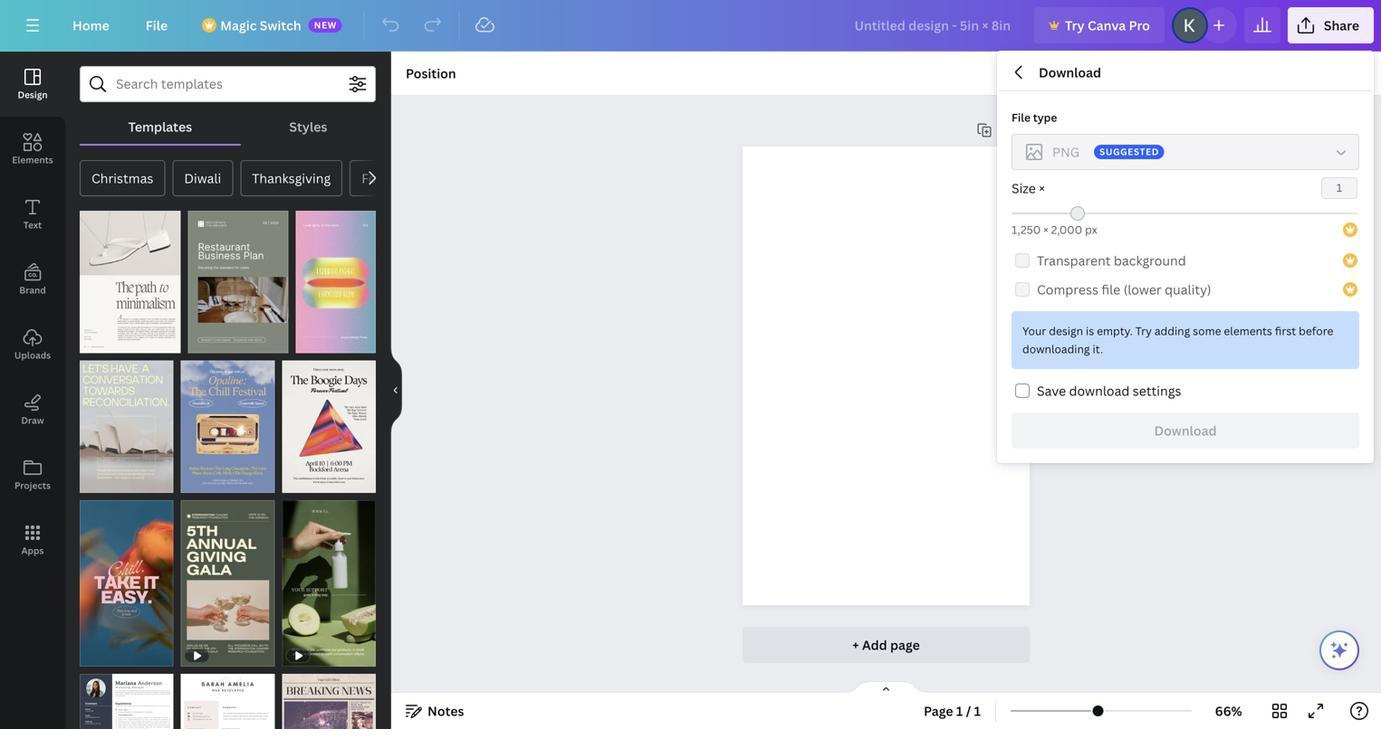 Task type: locate. For each thing, give the bounding box(es) containing it.
1 of 2
[[89, 336, 118, 348]]

compress
[[1037, 281, 1098, 298]]

0 vertical spatial download
[[1039, 64, 1101, 81]]

elements
[[12, 154, 53, 166]]

templates
[[128, 118, 192, 135]]

type
[[1033, 110, 1057, 125]]

thanksgiving
[[252, 170, 331, 187]]

1
[[89, 336, 94, 348], [197, 336, 202, 348], [956, 703, 963, 720], [974, 703, 981, 720]]

try left adding
[[1135, 324, 1152, 339]]

15
[[221, 336, 232, 348]]

transparent
[[1037, 252, 1111, 269]]

0 horizontal spatial download
[[1039, 64, 1101, 81]]

1,250
[[1012, 222, 1041, 237]]

jan 26 cultural appreciation poster in light yellow light blue photocentric style group
[[80, 350, 174, 493]]

× for 1,250
[[1043, 222, 1049, 237]]

1 left 15
[[197, 336, 202, 348]]

2
[[113, 336, 118, 348]]

it.
[[1093, 342, 1103, 357]]

File type button
[[1012, 134, 1359, 170]]

px
[[1085, 222, 1097, 237]]

Size × text field
[[1322, 178, 1357, 198]]

apps
[[21, 545, 44, 557]]

1 horizontal spatial download
[[1154, 422, 1217, 440]]

text
[[23, 219, 42, 231]]

1 inside restaurant business plan in green white minimal corporate style group
[[197, 336, 202, 348]]

notes
[[427, 703, 464, 720]]

1 vertical spatial download
[[1154, 422, 1217, 440]]

of left 2
[[97, 336, 110, 348]]

+
[[852, 637, 859, 654]]

elegant minimalist cv resume image
[[181, 675, 275, 730]]

try
[[1065, 17, 1085, 34], [1135, 324, 1152, 339]]

try canva pro
[[1065, 17, 1150, 34]]

side panel tab list
[[0, 52, 65, 573]]

1 vertical spatial ×
[[1043, 222, 1049, 237]]

before
[[1299, 324, 1333, 339]]

diwali button
[[172, 160, 233, 197]]

1 horizontal spatial of
[[205, 336, 218, 348]]

brand
[[19, 284, 46, 297]]

/
[[966, 703, 971, 720]]

download button
[[1012, 413, 1359, 449]]

projects
[[14, 480, 51, 492]]

file right home
[[146, 17, 168, 34]]

1 left 2
[[89, 336, 94, 348]]

christmas button
[[80, 160, 165, 197]]

apps button
[[0, 508, 65, 573]]

download
[[1039, 64, 1101, 81], [1154, 422, 1217, 440]]

design
[[1049, 324, 1083, 339]]

download down settings
[[1154, 422, 1217, 440]]

1 of 15
[[197, 336, 232, 348]]

design
[[18, 89, 48, 101]]

ivory red pink 80s aesthetic music portrait trending poster image
[[282, 361, 376, 493]]

canva assistant image
[[1329, 640, 1350, 662]]

× right '1,250'
[[1043, 222, 1049, 237]]

1 vertical spatial try
[[1135, 324, 1152, 339]]

try canva pro button
[[1034, 7, 1165, 43]]

of inside restaurant business plan in green white minimal corporate style group
[[205, 336, 218, 348]]

0 horizontal spatial of
[[97, 336, 110, 348]]

1 horizontal spatial try
[[1135, 324, 1152, 339]]

1 horizontal spatial file
[[1012, 110, 1031, 125]]

try inside your design is empty. try adding some elements first before downloading it.
[[1135, 324, 1152, 339]]

of left 15
[[205, 336, 218, 348]]

cream black refined luxe elegant article page a4 document group
[[80, 200, 180, 353]]

templates button
[[80, 110, 241, 144]]

of inside cream black refined luxe elegant article page a4 document 'group'
[[97, 336, 110, 348]]

0 vertical spatial try
[[1065, 17, 1085, 34]]

transparent background link
[[1012, 246, 1359, 275]]

transparent background
[[1037, 252, 1186, 269]]

file
[[1102, 281, 1120, 298]]

gold turquoise pink tactile psychedelic peaceful awareness quotes square psychedelic instagram story group
[[296, 200, 376, 353]]

of
[[97, 336, 110, 348], [205, 336, 218, 348]]

food button
[[350, 160, 404, 197]]

size
[[1012, 180, 1036, 197]]

2 of from the left
[[205, 336, 218, 348]]

download up type
[[1039, 64, 1101, 81]]

is
[[1086, 324, 1094, 339]]

position button
[[398, 59, 463, 88]]

file type
[[1012, 110, 1057, 125]]

styles button
[[241, 110, 376, 144]]

file inside popup button
[[146, 17, 168, 34]]

66% button
[[1199, 697, 1258, 726]]

1 left /
[[956, 703, 963, 720]]

background
[[1114, 252, 1186, 269]]

0 horizontal spatial file
[[146, 17, 168, 34]]

0 vertical spatial ×
[[1039, 180, 1045, 197]]

restaurant business plan in green white minimal corporate style group
[[188, 200, 288, 353]]

file for file
[[146, 17, 168, 34]]

styles
[[289, 118, 327, 135]]

×
[[1039, 180, 1045, 197], [1043, 222, 1049, 237]]

page
[[924, 703, 953, 720]]

file left type
[[1012, 110, 1031, 125]]

text button
[[0, 182, 65, 247]]

magic
[[220, 17, 257, 34]]

file button
[[131, 7, 182, 43]]

pro
[[1129, 17, 1150, 34]]

try left canva
[[1065, 17, 1085, 34]]

0 horizontal spatial try
[[1065, 17, 1085, 34]]

hide image
[[390, 347, 402, 434]]

your
[[1022, 324, 1046, 339]]

× right size
[[1039, 180, 1045, 197]]

save download settings
[[1037, 383, 1181, 400]]

0 vertical spatial file
[[146, 17, 168, 34]]

file
[[146, 17, 168, 34], [1012, 110, 1031, 125]]

1 vertical spatial file
[[1012, 110, 1031, 125]]

+ add page
[[852, 637, 920, 654]]

share
[[1324, 17, 1359, 34]]

black vintage newspaper birthday party poster group
[[282, 664, 376, 730]]

2,000
[[1051, 222, 1082, 237]]

1 of from the left
[[97, 336, 110, 348]]



Task type: vqa. For each thing, say whether or not it's contained in the screenshot.
SHAPES
no



Task type: describe. For each thing, give the bounding box(es) containing it.
switch
[[260, 17, 301, 34]]

christmas
[[91, 170, 153, 187]]

position
[[406, 65, 456, 82]]

food
[[362, 170, 392, 187]]

sky blue gold white 80s aesthetic music portrait trending portrait poster image
[[181, 361, 275, 493]]

Design title text field
[[840, 7, 1027, 43]]

home
[[72, 17, 109, 34]]

(lower
[[1124, 281, 1162, 298]]

black vintage newspaper birthday party poster image
[[282, 675, 376, 730]]

sky blue gold white 80s aesthetic music portrait trending portrait poster group
[[181, 350, 275, 493]]

home link
[[58, 7, 124, 43]]

first
[[1275, 324, 1296, 339]]

compress file (lower quality) link
[[1012, 275, 1359, 304]]

dark green white photocentric neutral clean beauty brands sustainable beauty your story group
[[282, 490, 376, 668]]

uploads button
[[0, 312, 65, 378]]

png
[[1052, 144, 1080, 161]]

elegant minimalist cv resume group
[[181, 664, 275, 730]]

some
[[1193, 324, 1221, 339]]

adding
[[1155, 324, 1190, 339]]

share button
[[1288, 7, 1374, 43]]

magic switch
[[220, 17, 301, 34]]

download inside button
[[1154, 422, 1217, 440]]

settings
[[1133, 383, 1181, 400]]

notes button
[[398, 697, 471, 726]]

black white minimalist cv resume image
[[80, 675, 174, 730]]

1 right /
[[974, 703, 981, 720]]

draw button
[[0, 378, 65, 443]]

download
[[1069, 383, 1130, 400]]

empty.
[[1097, 324, 1133, 339]]

file for file type
[[1012, 110, 1031, 125]]

save
[[1037, 383, 1066, 400]]

page 1 / 1
[[924, 703, 981, 720]]

+ add page button
[[743, 628, 1030, 664]]

downloading
[[1022, 342, 1090, 357]]

design button
[[0, 52, 65, 117]]

suggested
[[1100, 146, 1159, 158]]

ivory red pink 80s aesthetic music portrait trending poster group
[[282, 350, 376, 493]]

gold turquoise pink tactile psychedelic peaceful awareness quotes square psychedelic instagram story image
[[296, 211, 376, 353]]

uploads
[[14, 350, 51, 362]]

new
[[314, 19, 337, 31]]

draw
[[21, 415, 44, 427]]

1 inside cream black refined luxe elegant article page a4 document 'group'
[[89, 336, 94, 348]]

projects button
[[0, 443, 65, 508]]

page
[[890, 637, 920, 654]]

black white minimalist cv resume group
[[80, 664, 174, 730]]

denim blue scarlet pink experimental type anxiety-calming motivational phone wallpaper group
[[80, 490, 174, 668]]

1,250 × 2,000 px
[[1012, 222, 1097, 237]]

main menu bar
[[0, 0, 1381, 52]]

of for 2
[[97, 336, 110, 348]]

add
[[862, 637, 887, 654]]

brand button
[[0, 247, 65, 312]]

canva
[[1088, 17, 1126, 34]]

charity gala your story in dark green light yellow classy minimalist style group
[[181, 490, 275, 668]]

elements
[[1224, 324, 1272, 339]]

diwali
[[184, 170, 221, 187]]

elements button
[[0, 117, 65, 182]]

compress file (lower quality)
[[1037, 281, 1211, 298]]

size ×
[[1012, 180, 1045, 197]]

jan 26 cultural appreciation poster in light yellow light blue photocentric style image
[[80, 361, 174, 493]]

Search templates search field
[[116, 67, 340, 101]]

quality)
[[1165, 281, 1211, 298]]

your design is empty. try adding some elements first before downloading it.
[[1022, 324, 1333, 357]]

denim blue scarlet pink experimental type anxiety-calming motivational phone wallpaper image
[[80, 501, 174, 668]]

show pages image
[[843, 681, 930, 696]]

of for 15
[[205, 336, 218, 348]]

× for size
[[1039, 180, 1045, 197]]

thanksgiving button
[[240, 160, 342, 197]]

66%
[[1215, 703, 1242, 720]]

try inside try canva pro button
[[1065, 17, 1085, 34]]



